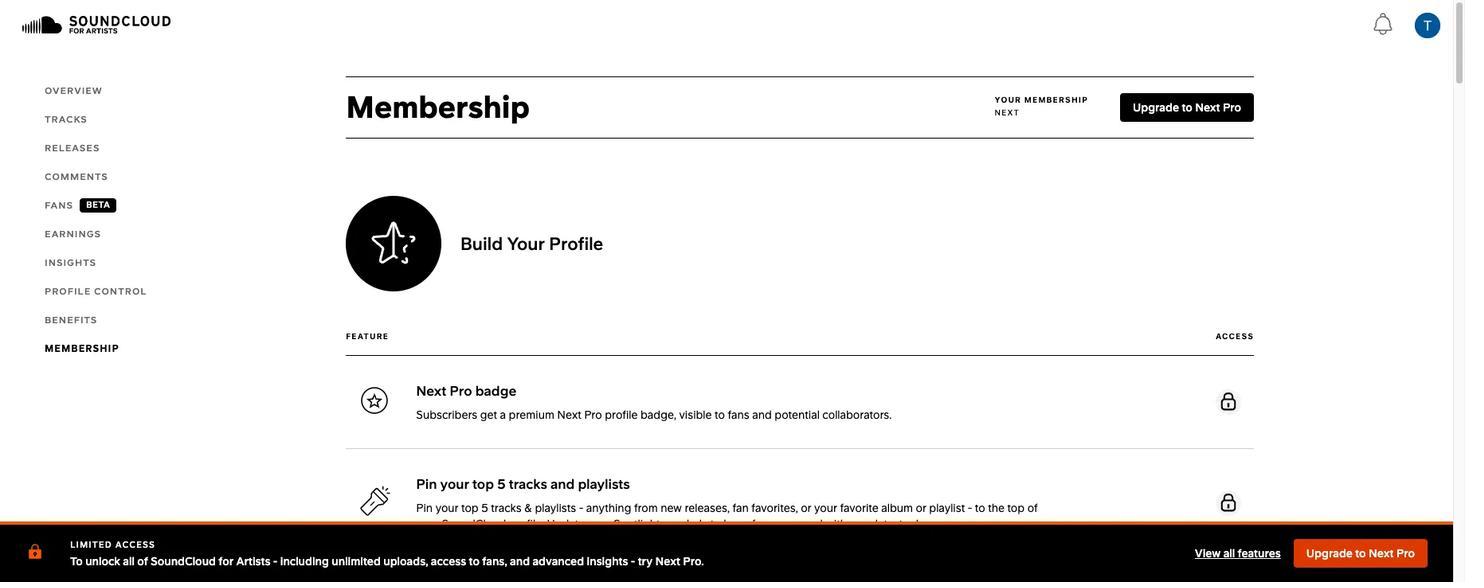 Task type: vqa. For each thing, say whether or not it's contained in the screenshot.
distributor
no



Task type: locate. For each thing, give the bounding box(es) containing it.
access
[[115, 540, 155, 551]]

playlists
[[578, 477, 630, 492], [535, 502, 576, 515]]

badge,
[[641, 409, 677, 422]]

1 horizontal spatial your
[[995, 95, 1022, 104]]

fans right "visible"
[[728, 409, 750, 422]]

your inside your membership next
[[995, 95, 1022, 104]]

2 or from the left
[[916, 502, 927, 515]]

all inside view all features 'button'
[[1224, 547, 1235, 560]]

releases,
[[685, 502, 730, 515]]

playlists inside pin your top 5 tracks & playlists - anything from new releases, fan favorites, or your favorite album or playlist - to the top of your soundcloud profile. update your spotlight regularly to keep fans engaged with your latest releases.
[[535, 502, 576, 515]]

pin
[[416, 477, 437, 492], [416, 502, 433, 515]]

membership
[[346, 89, 530, 125], [45, 343, 119, 355]]

feature
[[346, 332, 389, 341]]

0 vertical spatial your
[[995, 95, 1022, 104]]

soundcloud left for
[[151, 555, 216, 568]]

releases.
[[906, 518, 951, 531]]

earnings link
[[0, 220, 147, 249]]

upgrade to next pro button
[[1294, 540, 1428, 568]]

1 horizontal spatial membership
[[346, 89, 530, 125]]

upgrade inside button
[[1307, 547, 1353, 560]]

0 horizontal spatial lock image
[[26, 542, 45, 561]]

benefits link
[[0, 306, 147, 335]]

0 horizontal spatial or
[[801, 502, 812, 515]]

pro
[[1223, 101, 1242, 114], [450, 383, 472, 399], [584, 409, 602, 422], [1397, 547, 1415, 560]]

from
[[634, 502, 658, 515]]

1 vertical spatial upgrade to next pro
[[1307, 547, 1415, 560]]

soundcloud
[[442, 518, 506, 531], [151, 555, 216, 568]]

access right uploads,
[[431, 555, 466, 568]]

0 horizontal spatial access
[[431, 555, 466, 568]]

1 vertical spatial and
[[551, 477, 575, 492]]

0 vertical spatial pin
[[416, 477, 437, 492]]

fans
[[728, 409, 750, 422], [752, 518, 774, 531]]

1 horizontal spatial profile
[[550, 233, 604, 254]]

next inside your membership next
[[995, 108, 1020, 117]]

soundcloud for artists image
[[22, 16, 171, 34]]

1 vertical spatial fans
[[752, 518, 774, 531]]

0 horizontal spatial upgrade
[[1133, 101, 1179, 114]]

tracks
[[45, 114, 88, 125]]

or up engaged
[[801, 502, 812, 515]]

1 horizontal spatial 5
[[497, 477, 506, 492]]

fans down favorites,
[[752, 518, 774, 531]]

1 vertical spatial soundcloud
[[151, 555, 216, 568]]

1 horizontal spatial fans
[[752, 518, 774, 531]]

0 vertical spatial upgrade
[[1133, 101, 1179, 114]]

-
[[579, 502, 584, 515], [968, 502, 972, 515], [273, 555, 278, 568], [631, 555, 635, 568]]

1 vertical spatial pin
[[416, 502, 433, 515]]

badge
[[475, 383, 517, 399]]

your up with
[[814, 502, 837, 515]]

2 horizontal spatial and
[[752, 409, 772, 422]]

1 horizontal spatial upgrade
[[1307, 547, 1353, 560]]

and left potential
[[752, 409, 772, 422]]

limited access to unlock all of soundcloud for artists - including unlimited uploads, access to fans, and advanced insights - try next pro.
[[70, 540, 704, 568]]

tracks left &
[[491, 502, 522, 515]]

0 vertical spatial soundcloud
[[442, 518, 506, 531]]

0 vertical spatial of
[[1028, 502, 1038, 515]]

1 pin from the top
[[416, 477, 437, 492]]

new
[[661, 502, 682, 515]]

and up update
[[551, 477, 575, 492]]

your left 'membership'
[[995, 95, 1022, 104]]

lock image left to
[[26, 542, 45, 561]]

lock image
[[1219, 392, 1239, 412]]

to inside button
[[1356, 547, 1366, 560]]

profile control
[[45, 286, 147, 297]]

control
[[94, 286, 147, 297]]

of inside pin your top 5 tracks & playlists - anything from new releases, fan favorites, or your favorite album or playlist - to the top of your soundcloud profile. update your spotlight regularly to keep fans engaged with your latest releases.
[[1028, 502, 1038, 515]]

latest
[[876, 518, 903, 531]]

and
[[752, 409, 772, 422], [551, 477, 575, 492], [510, 555, 530, 568]]

get
[[480, 409, 497, 422]]

pin inside pin your top 5 tracks & playlists - anything from new releases, fan favorites, or your favorite album or playlist - to the top of your soundcloud profile. update your spotlight regularly to keep fans engaged with your latest releases.
[[416, 502, 433, 515]]

potential
[[775, 409, 820, 422]]

to
[[70, 555, 83, 568]]

uploads,
[[384, 555, 428, 568]]

upgrade to next pro
[[1133, 101, 1242, 114], [1307, 547, 1415, 560]]

your right build
[[508, 233, 545, 254]]

the
[[988, 502, 1005, 515]]

your
[[440, 477, 469, 492], [436, 502, 459, 515], [814, 502, 837, 515], [416, 518, 439, 531], [588, 518, 611, 531], [850, 518, 873, 531]]

pro.
[[683, 555, 704, 568]]

5 inside pin your top 5 tracks & playlists - anything from new releases, fan favorites, or your favorite album or playlist - to the top of your soundcloud profile. update your spotlight regularly to keep fans engaged with your latest releases.
[[481, 502, 488, 515]]

user avatar image
[[1415, 13, 1441, 38]]

upgrade to next pro inside button
[[1307, 547, 1415, 560]]

lock image
[[1219, 494, 1239, 513], [26, 542, 45, 561]]

1 horizontal spatial of
[[1028, 502, 1038, 515]]

lock image up view all features 'button'
[[1219, 494, 1239, 513]]

insights
[[45, 257, 97, 269]]

star icon image
[[346, 196, 442, 292]]

notification bell image
[[1371, 11, 1396, 36]]

pro inside upgrade to next pro button
[[1397, 547, 1415, 560]]

1 vertical spatial playlists
[[535, 502, 576, 515]]

your up uploads,
[[416, 518, 439, 531]]

0 horizontal spatial of
[[137, 555, 148, 568]]

0 horizontal spatial playlists
[[535, 502, 576, 515]]

1 horizontal spatial soundcloud
[[442, 518, 506, 531]]

5
[[497, 477, 506, 492], [481, 502, 488, 515]]

5 left &
[[481, 502, 488, 515]]

tracks up &
[[509, 477, 547, 492]]

top down pin your top 5 tracks and playlists
[[461, 502, 479, 515]]

&
[[524, 502, 532, 515]]

0 vertical spatial profile
[[550, 233, 604, 254]]

or
[[801, 502, 812, 515], [916, 502, 927, 515]]

1 vertical spatial profile
[[45, 286, 91, 297]]

top
[[473, 477, 494, 492], [461, 502, 479, 515], [1008, 502, 1025, 515]]

0 vertical spatial access
[[1216, 332, 1254, 341]]

top for pin your top 5 tracks and playlists
[[473, 477, 494, 492]]

0 horizontal spatial 5
[[481, 502, 488, 515]]

build your profile
[[461, 233, 604, 254]]

1 horizontal spatial or
[[916, 502, 927, 515]]

of inside limited access to unlock all of soundcloud for artists - including unlimited uploads, access to fans, and advanced insights - try next pro.
[[137, 555, 148, 568]]

0 horizontal spatial all
[[123, 555, 135, 568]]

premium
[[509, 409, 555, 422]]

playlists up update
[[535, 502, 576, 515]]

profile
[[550, 233, 604, 254], [45, 286, 91, 297]]

update
[[547, 518, 585, 531]]

access
[[1216, 332, 1254, 341], [431, 555, 466, 568]]

your down favorite on the right bottom
[[850, 518, 873, 531]]

2 pin from the top
[[416, 502, 433, 515]]

playlists up "anything"
[[578, 477, 630, 492]]

0 horizontal spatial membership
[[45, 343, 119, 355]]

soundcloud inside pin your top 5 tracks & playlists - anything from new releases, fan favorites, or your favorite album or playlist - to the top of your soundcloud profile. update your spotlight regularly to keep fans engaged with your latest releases.
[[442, 518, 506, 531]]

all down access
[[123, 555, 135, 568]]

tracks
[[509, 477, 547, 492], [491, 502, 522, 515]]

2 vertical spatial and
[[510, 555, 530, 568]]

1 vertical spatial membership
[[45, 343, 119, 355]]

1 horizontal spatial playlists
[[578, 477, 630, 492]]

5 down a in the bottom of the page
[[497, 477, 506, 492]]

pin for pin your top 5 tracks & playlists - anything from new releases, fan favorites, or your favorite album or playlist - to the top of your soundcloud profile. update your spotlight regularly to keep fans engaged with your latest releases.
[[416, 502, 433, 515]]

- right playlist
[[968, 502, 972, 515]]

0 vertical spatial playlists
[[578, 477, 630, 492]]

regularly
[[663, 518, 708, 531]]

tracks for and
[[509, 477, 547, 492]]

0 horizontal spatial profile
[[45, 286, 91, 297]]

keep
[[724, 518, 749, 531]]

soundcloud up fans,
[[442, 518, 506, 531]]

or up releases.
[[916, 502, 927, 515]]

upgrade
[[1133, 101, 1179, 114], [1307, 547, 1353, 560]]

1 vertical spatial 5
[[481, 502, 488, 515]]

your right flashlight with light beams "icon"
[[436, 502, 459, 515]]

1 horizontal spatial all
[[1224, 547, 1235, 560]]

access up lock image at the right bottom of page
[[1216, 332, 1254, 341]]

all inside limited access to unlock all of soundcloud for artists - including unlimited uploads, access to fans, and advanced insights - try next pro.
[[123, 555, 135, 568]]

profile control link
[[0, 277, 147, 306]]

0 horizontal spatial your
[[508, 233, 545, 254]]

0 vertical spatial tracks
[[509, 477, 547, 492]]

0 horizontal spatial and
[[510, 555, 530, 568]]

comments
[[45, 171, 108, 182]]

soundcloud inside limited access to unlock all of soundcloud for artists - including unlimited uploads, access to fans, and advanced insights - try next pro.
[[151, 555, 216, 568]]

and inside limited access to unlock all of soundcloud for artists - including unlimited uploads, access to fans, and advanced insights - try next pro.
[[510, 555, 530, 568]]

overview
[[45, 85, 103, 96]]

0 vertical spatial and
[[752, 409, 772, 422]]

1 vertical spatial of
[[137, 555, 148, 568]]

0 vertical spatial fans
[[728, 409, 750, 422]]

1 vertical spatial upgrade
[[1307, 547, 1353, 560]]

all
[[1224, 547, 1235, 560], [123, 555, 135, 568]]

pin for pin your top 5 tracks and playlists
[[416, 477, 437, 492]]

of
[[1028, 502, 1038, 515], [137, 555, 148, 568]]

including
[[280, 555, 329, 568]]

1 vertical spatial access
[[431, 555, 466, 568]]

favorites,
[[752, 502, 798, 515]]

build
[[461, 233, 503, 254]]

1 vertical spatial your
[[508, 233, 545, 254]]

all right view
[[1224, 547, 1235, 560]]

top down get
[[473, 477, 494, 492]]

access inside limited access to unlock all of soundcloud for artists - including unlimited uploads, access to fans, and advanced insights - try next pro.
[[431, 555, 466, 568]]

and right fans,
[[510, 555, 530, 568]]

next
[[1195, 101, 1220, 114], [995, 108, 1020, 117], [416, 383, 446, 399], [557, 409, 582, 422], [1369, 547, 1394, 560], [655, 555, 680, 568]]

1 horizontal spatial upgrade to next pro
[[1307, 547, 1415, 560]]

of right the
[[1028, 502, 1038, 515]]

overview link
[[0, 77, 147, 105]]

0 vertical spatial upgrade to next pro
[[1133, 101, 1242, 114]]

your
[[995, 95, 1022, 104], [508, 233, 545, 254]]

advanced
[[533, 555, 584, 568]]

to
[[1182, 101, 1193, 114], [715, 409, 725, 422], [975, 502, 985, 515], [711, 518, 721, 531], [1356, 547, 1366, 560], [469, 555, 480, 568]]

releases link
[[0, 134, 147, 163]]

playlists for &
[[535, 502, 576, 515]]

5 for and
[[497, 477, 506, 492]]

0 horizontal spatial soundcloud
[[151, 555, 216, 568]]

1 horizontal spatial access
[[1216, 332, 1254, 341]]

0 vertical spatial membership
[[346, 89, 530, 125]]

comments link
[[0, 163, 147, 191]]

tracks inside pin your top 5 tracks & playlists - anything from new releases, fan favorites, or your favorite album or playlist - to the top of your soundcloud profile. update your spotlight regularly to keep fans engaged with your latest releases.
[[491, 502, 522, 515]]

collaborators.
[[823, 409, 892, 422]]

0 vertical spatial 5
[[497, 477, 506, 492]]

1 vertical spatial tracks
[[491, 502, 522, 515]]

of down access
[[137, 555, 148, 568]]

0 vertical spatial lock image
[[1219, 494, 1239, 513]]



Task type: describe. For each thing, give the bounding box(es) containing it.
your down subscribers at the left bottom of the page
[[440, 477, 469, 492]]

favorite
[[840, 502, 879, 515]]

profile.
[[509, 518, 544, 531]]

try
[[638, 555, 653, 568]]

tracks for &
[[491, 502, 522, 515]]

playlist
[[929, 502, 965, 515]]

subscribers get a premium next pro profile badge, visible to fans and potential collaborators.
[[416, 409, 892, 422]]

next pro badge
[[416, 383, 517, 399]]

next inside limited access to unlock all of soundcloud for artists - including unlimited uploads, access to fans, and advanced insights - try next pro.
[[655, 555, 680, 568]]

visible
[[679, 409, 712, 422]]

1 or from the left
[[801, 502, 812, 515]]

pin your top 5 tracks and playlists
[[416, 477, 630, 492]]

engaged
[[777, 518, 823, 531]]

fans
[[45, 200, 73, 211]]

benefits
[[45, 315, 98, 326]]

0 horizontal spatial fans
[[728, 409, 750, 422]]

view
[[1195, 547, 1221, 560]]

insights link
[[0, 249, 147, 277]]

1 horizontal spatial lock image
[[1219, 494, 1239, 513]]

earnings
[[45, 229, 101, 240]]

view all features button
[[1182, 540, 1294, 568]]

a
[[500, 409, 506, 422]]

features
[[1238, 547, 1281, 560]]

unlock
[[85, 555, 120, 568]]

top for pin your top 5 tracks & playlists - anything from new releases, fan favorites, or your favorite album or playlist - to the top of your soundcloud profile. update your spotlight regularly to keep fans engaged with your latest releases.
[[461, 502, 479, 515]]

black star icon image
[[359, 385, 391, 416]]

membership
[[1025, 95, 1089, 104]]

membership link
[[0, 335, 147, 363]]

releases
[[45, 143, 100, 154]]

- left try
[[631, 555, 635, 568]]

your membership next
[[995, 95, 1089, 117]]

next inside button
[[1369, 547, 1394, 560]]

album
[[882, 502, 913, 515]]

anything
[[586, 502, 631, 515]]

profile inside 'link'
[[45, 286, 91, 297]]

pin your top 5 tracks & playlists - anything from new releases, fan favorites, or your favorite album or playlist - to the top of your soundcloud profile. update your spotlight regularly to keep fans engaged with your latest releases.
[[416, 502, 1038, 531]]

5 for &
[[481, 502, 488, 515]]

for
[[219, 555, 234, 568]]

insights
[[587, 555, 628, 568]]

fans,
[[482, 555, 507, 568]]

1 horizontal spatial and
[[551, 477, 575, 492]]

flashlight with light beams image
[[359, 486, 391, 518]]

to inside limited access to unlock all of soundcloud for artists - including unlimited uploads, access to fans, and advanced insights - try next pro.
[[469, 555, 480, 568]]

fan
[[733, 502, 749, 515]]

unlimited
[[332, 555, 381, 568]]

with
[[826, 518, 847, 531]]

subscribers
[[416, 409, 478, 422]]

limited
[[70, 540, 112, 551]]

- up update
[[579, 502, 584, 515]]

artists
[[236, 555, 271, 568]]

spotlight
[[614, 518, 660, 531]]

0 horizontal spatial upgrade to next pro
[[1133, 101, 1242, 114]]

fans inside pin your top 5 tracks & playlists - anything from new releases, fan favorites, or your favorite album or playlist - to the top of your soundcloud profile. update your spotlight regularly to keep fans engaged with your latest releases.
[[752, 518, 774, 531]]

top right the
[[1008, 502, 1025, 515]]

- right artists
[[273, 555, 278, 568]]

playlists for and
[[578, 477, 630, 492]]

tracks link
[[0, 105, 147, 134]]

view all features
[[1195, 547, 1281, 560]]

beta
[[86, 200, 110, 210]]

profile
[[605, 409, 638, 422]]

your down "anything"
[[588, 518, 611, 531]]

1 vertical spatial lock image
[[26, 542, 45, 561]]



